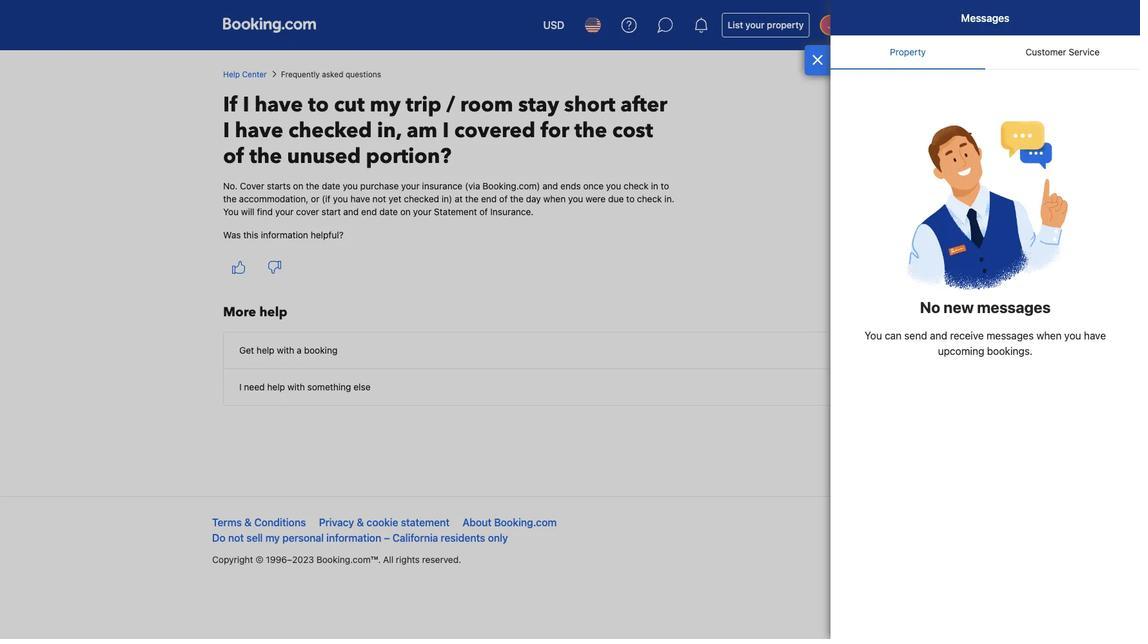 Task type: vqa. For each thing, say whether or not it's contained in the screenshot.
Double-Check For Typos text field
no



Task type: locate. For each thing, give the bounding box(es) containing it.
1 horizontal spatial and
[[543, 181, 558, 192]]

insurance.
[[490, 207, 534, 217]]

1 vertical spatial end
[[361, 207, 377, 217]]

end down booking.com)
[[481, 194, 497, 204]]

were
[[586, 194, 606, 204]]

property
[[767, 20, 804, 30]]

of down booking.com)
[[499, 194, 508, 204]]

1 horizontal spatial not
[[373, 194, 386, 204]]

not inside no. cover starts on the date you purchase your insurance (via booking.com) and ends once you check in to the accommodation, or (if you have not yet checked in) at the end of the day when you were due to check in. you will find your cover start and end date on your statement of insurance.
[[373, 194, 386, 204]]

and up when
[[543, 181, 558, 192]]

0 vertical spatial my
[[370, 91, 401, 119]]

1 horizontal spatial of
[[480, 207, 488, 217]]

statement
[[434, 207, 477, 217]]

more help
[[223, 304, 287, 322]]

more
[[223, 304, 256, 322]]

the up the insurance.
[[510, 194, 524, 204]]

helpful?
[[311, 230, 344, 241]]

1 vertical spatial date
[[379, 207, 398, 217]]

your down insurance
[[413, 207, 432, 217]]

your down accommodation,
[[275, 207, 294, 217]]

the up starts
[[249, 143, 282, 171]]

genius level 1 link
[[815, 8, 922, 43]]

you up due
[[606, 181, 621, 192]]

with left a
[[277, 345, 294, 356]]

help right get
[[257, 345, 275, 356]]

or
[[311, 194, 320, 204]]

have down frequently
[[255, 91, 303, 119]]

i need help with something else
[[239, 382, 371, 393]]

0 vertical spatial check
[[624, 181, 649, 192]]

help right the need
[[267, 382, 285, 393]]

i left the need
[[239, 382, 242, 393]]

if i have to cut my trip / room stay short after i have checked in, am i covered for the cost of the unused portion?
[[223, 91, 668, 171]]

information down find
[[261, 230, 308, 241]]

your right list
[[746, 20, 765, 30]]

day
[[526, 194, 541, 204]]

date down yet
[[379, 207, 398, 217]]

checked inside "if i have to cut my trip / room stay short after i have checked in, am i covered for the cost of the unused portion?"
[[288, 117, 372, 145]]

2 horizontal spatial of
[[499, 194, 508, 204]]

1 vertical spatial on
[[400, 207, 411, 217]]

0 vertical spatial checked
[[288, 117, 372, 145]]

checked down frequently asked questions
[[288, 117, 372, 145]]

short
[[564, 91, 616, 119]]

list your property link
[[722, 13, 810, 37]]

of inside "if i have to cut my trip / room stay short after i have checked in, am i covered for the cost of the unused portion?"
[[223, 143, 244, 171]]

not right do
[[228, 532, 244, 545]]

stay
[[518, 91, 559, 119]]

this
[[243, 230, 259, 241]]

my for trip
[[370, 91, 401, 119]]

help right more
[[259, 304, 287, 322]]

i right if
[[243, 91, 249, 119]]

in
[[651, 181, 659, 192]]

start
[[322, 207, 341, 217]]

checked down insurance
[[404, 194, 439, 204]]

2 horizontal spatial to
[[661, 181, 669, 192]]

when
[[544, 194, 566, 204]]

date up '(if'
[[322, 181, 340, 192]]

0 vertical spatial and
[[543, 181, 558, 192]]

1 vertical spatial with
[[288, 382, 305, 393]]

check down in
[[637, 194, 662, 204]]

will
[[241, 207, 255, 217]]

©
[[256, 555, 264, 566]]

0 horizontal spatial information
[[261, 230, 308, 241]]

your up yet
[[401, 181, 420, 192]]

on down yet
[[400, 207, 411, 217]]

1 horizontal spatial information
[[327, 532, 381, 545]]

to left cut
[[308, 91, 329, 119]]

my for personal
[[265, 532, 280, 545]]

2 & from the left
[[357, 517, 364, 529]]

terms & conditions link
[[212, 517, 306, 529]]

at
[[455, 194, 463, 204]]

booking.com
[[494, 517, 557, 529]]

my inside "if i have to cut my trip / room stay short after i have checked in, am i covered for the cost of the unused portion?"
[[370, 91, 401, 119]]

0 horizontal spatial and
[[343, 207, 359, 217]]

0 vertical spatial date
[[322, 181, 340, 192]]

insurance
[[422, 181, 463, 192]]

with left something
[[288, 382, 305, 393]]

terms
[[212, 517, 242, 529]]

0 horizontal spatial checked
[[288, 117, 372, 145]]

on right starts
[[293, 181, 304, 192]]

cost
[[613, 117, 653, 145]]

i up no.
[[223, 117, 230, 145]]

on
[[293, 181, 304, 192], [400, 207, 411, 217]]

do not sell my personal information – california residents only link
[[212, 532, 508, 545]]

the right for
[[575, 117, 607, 145]]

0 vertical spatial on
[[293, 181, 304, 192]]

0 horizontal spatial of
[[223, 143, 244, 171]]

booking.com)
[[483, 181, 540, 192]]

1 vertical spatial my
[[265, 532, 280, 545]]

cookie
[[367, 517, 398, 529]]

portion?
[[366, 143, 451, 171]]

check left in
[[624, 181, 649, 192]]

and right start
[[343, 207, 359, 217]]

1 vertical spatial not
[[228, 532, 244, 545]]

1 horizontal spatial &
[[357, 517, 364, 529]]

booking
[[304, 345, 338, 356]]

frequently
[[281, 70, 320, 79]]

& up do not sell my personal information – california residents only "link"
[[357, 517, 364, 529]]

trip
[[406, 91, 441, 119]]

have down purchase at the left
[[351, 194, 370, 204]]

0 horizontal spatial &
[[244, 517, 252, 529]]

my down conditions
[[265, 532, 280, 545]]

help for get
[[257, 345, 275, 356]]

1 vertical spatial information
[[327, 532, 381, 545]]

& up sell
[[244, 517, 252, 529]]

have
[[255, 91, 303, 119], [235, 117, 283, 145], [351, 194, 370, 204]]

to right due
[[626, 194, 635, 204]]

my right cut
[[370, 91, 401, 119]]

information
[[261, 230, 308, 241], [327, 532, 381, 545]]

to right in
[[661, 181, 669, 192]]

0 vertical spatial information
[[261, 230, 308, 241]]

i right am
[[443, 117, 449, 145]]

once
[[583, 181, 604, 192]]

0 vertical spatial to
[[308, 91, 329, 119]]

have inside no. cover starts on the date you purchase your insurance (via booking.com) and ends once you check in to the accommodation, or (if you have not yet checked in) at the end of the day when you were due to check in. you will find your cover start and end date on your statement of insurance.
[[351, 194, 370, 204]]

1 vertical spatial and
[[343, 207, 359, 217]]

1 vertical spatial checked
[[404, 194, 439, 204]]

list
[[728, 20, 743, 30]]

1 horizontal spatial my
[[370, 91, 401, 119]]

0 horizontal spatial to
[[308, 91, 329, 119]]

due
[[608, 194, 624, 204]]

information inside about booking.com do not sell my personal information – california residents only
[[327, 532, 381, 545]]

a
[[297, 345, 302, 356]]

i
[[243, 91, 249, 119], [223, 117, 230, 145], [443, 117, 449, 145], [239, 382, 242, 393]]

with
[[277, 345, 294, 356], [288, 382, 305, 393]]

0 horizontal spatial my
[[265, 532, 280, 545]]

get help with a booking button
[[224, 333, 917, 370]]

help center button
[[223, 68, 267, 80]]

my inside about booking.com do not sell my personal information – california residents only
[[265, 532, 280, 545]]

level
[[873, 27, 892, 36]]

not inside about booking.com do not sell my personal information – california residents only
[[228, 532, 244, 545]]

date
[[322, 181, 340, 192], [379, 207, 398, 217]]

for
[[541, 117, 569, 145]]

you
[[343, 181, 358, 192], [606, 181, 621, 192], [333, 194, 348, 204], [568, 194, 583, 204]]

1 horizontal spatial end
[[481, 194, 497, 204]]

0 vertical spatial of
[[223, 143, 244, 171]]

center
[[242, 70, 267, 79]]

0 vertical spatial help
[[259, 304, 287, 322]]

only
[[488, 532, 508, 545]]

the up "or"
[[306, 181, 319, 192]]

was
[[223, 230, 241, 241]]

privacy & cookie statement link
[[319, 517, 450, 529]]

2 vertical spatial to
[[626, 194, 635, 204]]

1 & from the left
[[244, 517, 252, 529]]

information up booking.com™. in the bottom left of the page
[[327, 532, 381, 545]]

checked
[[288, 117, 372, 145], [404, 194, 439, 204]]

1 vertical spatial help
[[257, 345, 275, 356]]

of
[[223, 143, 244, 171], [499, 194, 508, 204], [480, 207, 488, 217]]

0 vertical spatial not
[[373, 194, 386, 204]]

end down purchase at the left
[[361, 207, 377, 217]]

cover
[[296, 207, 319, 217]]

1 horizontal spatial checked
[[404, 194, 439, 204]]

frequently asked questions
[[281, 70, 381, 79]]

else
[[354, 382, 371, 393]]

help center
[[223, 70, 267, 79]]

reserved.
[[422, 555, 461, 566]]

0 horizontal spatial not
[[228, 532, 244, 545]]

yet
[[389, 194, 402, 204]]

not down purchase at the left
[[373, 194, 386, 204]]

0 horizontal spatial date
[[322, 181, 340, 192]]

of up no.
[[223, 143, 244, 171]]

0 vertical spatial end
[[481, 194, 497, 204]]

not
[[373, 194, 386, 204], [228, 532, 244, 545]]

2 vertical spatial help
[[267, 382, 285, 393]]

&
[[244, 517, 252, 529], [357, 517, 364, 529]]

i inside i need help with something else button
[[239, 382, 242, 393]]

of down (via
[[480, 207, 488, 217]]

you down ends
[[568, 194, 583, 204]]



Task type: describe. For each thing, give the bounding box(es) containing it.
unused
[[287, 143, 361, 171]]

booking.com™.
[[317, 555, 381, 566]]

get help with a booking
[[239, 345, 338, 356]]

1 vertical spatial check
[[637, 194, 662, 204]]

0 horizontal spatial end
[[361, 207, 377, 217]]

1
[[894, 27, 898, 36]]

about booking.com do not sell my personal information – california residents only
[[212, 517, 557, 545]]

privacy & cookie statement
[[319, 517, 450, 529]]

1996–2023
[[266, 555, 314, 566]]

checked inside no. cover starts on the date you purchase your insurance (via booking.com) and ends once you check in to the accommodation, or (if you have not yet checked in) at the end of the day when you were due to check in. you will find your cover start and end date on your statement of insurance.
[[404, 194, 439, 204]]

i need help with something else button
[[224, 370, 917, 406]]

usd
[[543, 19, 565, 31]]

/
[[447, 91, 455, 119]]

sell
[[247, 532, 263, 545]]

get
[[239, 345, 254, 356]]

1 horizontal spatial date
[[379, 207, 398, 217]]

personal
[[283, 532, 324, 545]]

do
[[212, 532, 226, 545]]

need
[[244, 382, 265, 393]]

terms & conditions
[[212, 517, 306, 529]]

in.
[[665, 194, 675, 204]]

questions
[[346, 70, 381, 79]]

residents
[[441, 532, 485, 545]]

copyright
[[212, 555, 253, 566]]

about
[[463, 517, 492, 529]]

usd button
[[536, 10, 572, 41]]

after
[[621, 91, 668, 119]]

you
[[223, 207, 239, 217]]

purchase
[[360, 181, 399, 192]]

help
[[223, 70, 240, 79]]

your inside list your property link
[[746, 20, 765, 30]]

no.
[[223, 181, 238, 192]]

rights
[[396, 555, 420, 566]]

close image
[[812, 55, 824, 65]]

1 vertical spatial to
[[661, 181, 669, 192]]

was this information helpful?
[[223, 230, 344, 241]]

–
[[384, 532, 390, 545]]

2 vertical spatial of
[[480, 207, 488, 217]]

1 horizontal spatial on
[[400, 207, 411, 217]]

you left purchase at the left
[[343, 181, 358, 192]]

& for terms
[[244, 517, 252, 529]]

no. cover starts on the date you purchase your insurance (via booking.com) and ends once you check in to the accommodation, or (if you have not yet checked in) at the end of the day when you were due to check in. you will find your cover start and end date on your statement of insurance.
[[223, 181, 675, 217]]

have up cover
[[235, 117, 283, 145]]

all
[[383, 555, 394, 566]]

conditions
[[254, 517, 306, 529]]

statement
[[401, 517, 450, 529]]

(via
[[465, 181, 480, 192]]

asked
[[322, 70, 344, 79]]

something
[[307, 382, 351, 393]]

0 vertical spatial with
[[277, 345, 294, 356]]

in)
[[442, 194, 452, 204]]

you right '(if'
[[333, 194, 348, 204]]

to inside "if i have to cut my trip / room stay short after i have checked in, am i covered for the cost of the unused portion?"
[[308, 91, 329, 119]]

1 vertical spatial of
[[499, 194, 508, 204]]

(if
[[322, 194, 331, 204]]

accommodation,
[[239, 194, 309, 204]]

in,
[[377, 117, 402, 145]]

find
[[257, 207, 273, 217]]

california
[[393, 532, 438, 545]]

cover
[[240, 181, 264, 192]]

genius level 1
[[846, 27, 898, 36]]

copyright © 1996–2023 booking.com™. all rights reserved.
[[212, 555, 461, 566]]

1 horizontal spatial to
[[626, 194, 635, 204]]

0 horizontal spatial on
[[293, 181, 304, 192]]

cut
[[334, 91, 365, 119]]

about booking.com link
[[463, 517, 557, 529]]

if
[[223, 91, 238, 119]]

help for more
[[259, 304, 287, 322]]

room
[[460, 91, 513, 119]]

the down no.
[[223, 194, 237, 204]]

the down (via
[[465, 194, 479, 204]]

booking.com online hotel reservations image
[[223, 17, 316, 33]]

& for privacy
[[357, 517, 364, 529]]

privacy
[[319, 517, 354, 529]]

genius
[[846, 27, 871, 36]]

ends
[[561, 181, 581, 192]]

covered
[[454, 117, 536, 145]]

am
[[407, 117, 438, 145]]



